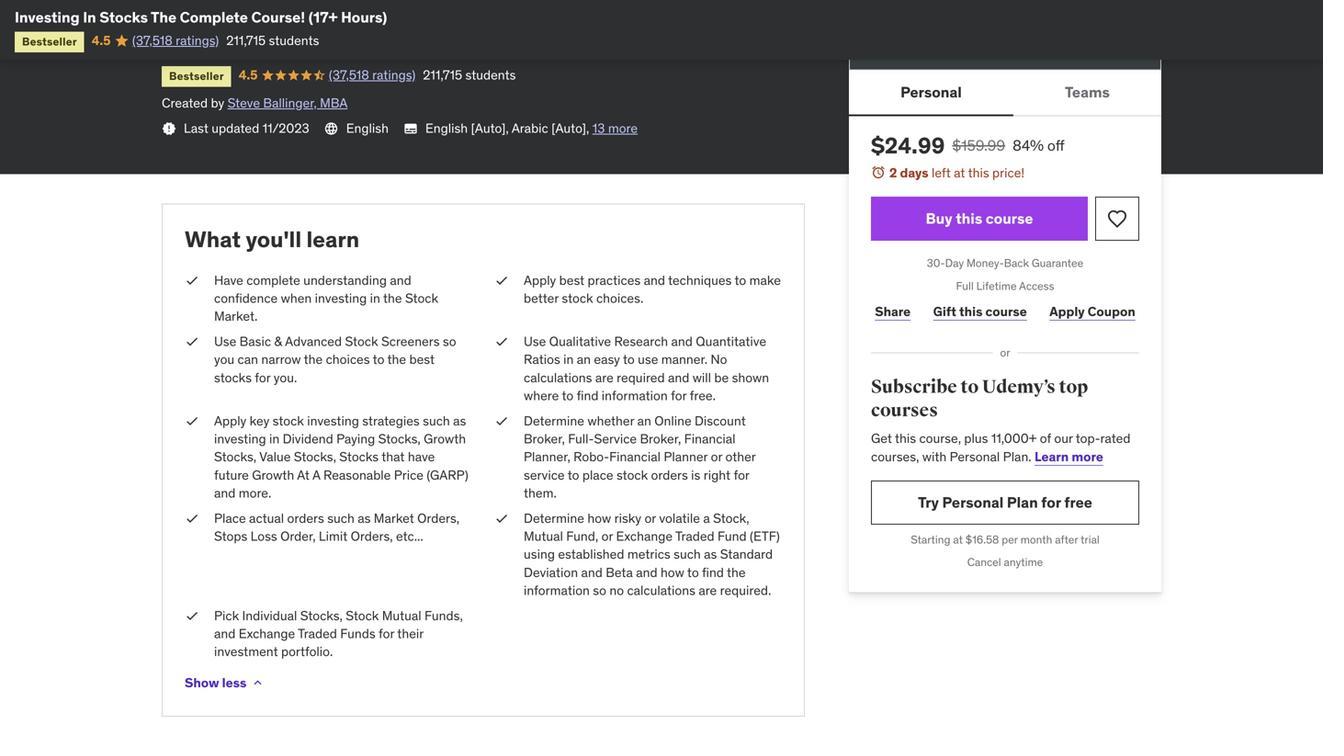 Task type: locate. For each thing, give the bounding box(es) containing it.
& up narrow
[[274, 333, 282, 350]]

0 horizontal spatial 211,715 students
[[226, 32, 319, 49]]

0 horizontal spatial students
[[269, 32, 319, 49]]

2 vertical spatial as
[[704, 546, 717, 563]]

practices
[[588, 272, 641, 289]]

stocks inside apply key stock investing strategies such as investing in dividend paying stocks, growth stocks, value stocks, stocks that have future growth at a reasonable price (garp) and more.
[[339, 449, 379, 465]]

for left free.
[[671, 387, 687, 404]]

1 horizontal spatial english
[[426, 120, 468, 136]]

such up have
[[423, 413, 450, 429]]

1 vertical spatial mutual
[[382, 608, 422, 624]]

are inside use qualitative research and quantitative ratios in an easy to use manner. no calculations are required and will be shown where to find information for free.
[[596, 369, 614, 386]]

1 course from the top
[[986, 209, 1034, 228]]

for left "their" on the bottom left of the page
[[379, 626, 395, 642]]

1 horizontal spatial as
[[453, 413, 466, 429]]

30-
[[927, 256, 946, 270]]

and up manner.
[[672, 333, 693, 350]]

stock inside use basic & advanced stock screeners so you can narrow the choices to the best stocks for you.
[[345, 333, 378, 350]]

broker, down online
[[640, 431, 681, 447]]

2 use from the left
[[524, 333, 546, 350]]

1 vertical spatial stocks
[[339, 449, 379, 465]]

1 horizontal spatial exchange
[[616, 528, 673, 545]]

1 horizontal spatial ratings)
[[372, 67, 416, 83]]

1 vertical spatial market.
[[214, 308, 258, 325]]

anytime
[[1004, 555, 1044, 570]]

market. inside have complete understanding and confidence when investing in the stock market.
[[214, 308, 258, 325]]

this inside button
[[956, 209, 983, 228]]

pick
[[214, 608, 239, 624]]

1 horizontal spatial traded
[[676, 528, 715, 545]]

in down qualitative
[[564, 351, 574, 368]]

are left required.
[[699, 582, 717, 599]]

0 vertical spatial traded
[[676, 528, 715, 545]]

financial
[[685, 431, 736, 447], [610, 449, 661, 465]]

4.5 down the in
[[92, 32, 111, 49]]

in down understanding
[[370, 290, 380, 307]]

the inside have complete understanding and confidence when investing in the stock market.
[[383, 290, 402, 307]]

are down easy
[[596, 369, 614, 386]]

0 horizontal spatial bestseller
[[22, 34, 77, 49]]

standard
[[720, 546, 773, 563]]

1 horizontal spatial use
[[524, 333, 546, 350]]

xsmall image
[[185, 272, 199, 290], [185, 412, 199, 430], [495, 412, 509, 430], [185, 510, 199, 528], [495, 510, 509, 528], [185, 607, 199, 625]]

0 vertical spatial exchange
[[616, 528, 673, 545]]

stock right better
[[562, 290, 593, 307]]

apply inside apply best practices and techniques to make better stock choices.
[[524, 272, 556, 289]]

0 vertical spatial are
[[596, 369, 614, 386]]

1 horizontal spatial (37,518 ratings)
[[329, 67, 416, 83]]

or inside determine whether an online discount broker, full-service broker, financial planner, robo-financial planner or other service to place stock orders is right for them.
[[711, 449, 723, 465]]

stock inside pick individual stocks, stock mutual funds, and exchange traded funds for their investment portfolio.
[[346, 608, 379, 624]]

to left make
[[735, 272, 747, 289]]

english right course language icon
[[346, 120, 389, 136]]

for down "other"
[[734, 467, 750, 483]]

1 use from the left
[[214, 333, 237, 350]]

and inside apply key stock investing strategies such as investing in dividend paying stocks, growth stocks, value stocks, stocks that have future growth at a reasonable price (garp) and more.
[[214, 485, 236, 501]]

is
[[691, 467, 701, 483]]

1 vertical spatial 211,715
[[423, 67, 462, 83]]

use
[[214, 333, 237, 350], [524, 333, 546, 350]]

0 vertical spatial orders
[[651, 467, 688, 483]]

shown
[[732, 369, 770, 386]]

1 horizontal spatial mutual
[[524, 528, 563, 545]]

1 horizontal spatial 211,715 students
[[423, 67, 516, 83]]

month
[[1021, 533, 1053, 547]]

teams button
[[1014, 70, 1162, 114]]

with
[[923, 448, 947, 465]]

how down metrics
[[661, 564, 685, 581]]

the inside determine how risky or volatile a stock, mutual fund, or exchange traded fund (etf) using established metrics such as standard deviation and beta and how to find the information so no calculations are required.
[[727, 564, 746, 581]]

13
[[593, 120, 605, 136]]

tab list
[[849, 70, 1162, 116]]

stock inside apply best practices and techniques to make better stock choices.
[[562, 290, 593, 307]]

market. down confidence
[[214, 308, 258, 325]]

mutual inside pick individual stocks, stock mutual funds, and exchange traded funds for their investment portfolio.
[[382, 608, 422, 624]]

students down master stock market investing & trading in the stock market. top 1% instructor & millionaire investor. invest & trade!
[[466, 67, 516, 83]]

1 horizontal spatial an
[[638, 413, 652, 429]]

as inside place actual orders such as market orders, stops loss order, limit orders, etc...
[[358, 510, 371, 527]]

at right left
[[954, 164, 966, 181]]

traded inside determine how risky or volatile a stock, mutual fund, or exchange traded fund (etf) using established metrics such as standard deviation and beta and how to find the information so no calculations are required.
[[676, 528, 715, 545]]

such
[[423, 413, 450, 429], [327, 510, 355, 527], [674, 546, 701, 563]]

calculations inside determine how risky or volatile a stock, mutual fund, or exchange traded fund (etf) using established metrics such as standard deviation and beta and how to find the information so no calculations are required.
[[627, 582, 696, 599]]

1 horizontal spatial information
[[602, 387, 668, 404]]

(37,518 ratings) down the
[[132, 32, 219, 49]]

0 horizontal spatial growth
[[252, 467, 294, 483]]

(17+
[[309, 8, 338, 27]]

growth up have
[[424, 431, 466, 447]]

1 horizontal spatial broker,
[[640, 431, 681, 447]]

investing left the in
[[15, 8, 80, 27]]

1 horizontal spatial investing
[[328, 3, 399, 26]]

1 horizontal spatial orders
[[651, 467, 688, 483]]

1 determine from the top
[[524, 413, 585, 429]]

courses
[[871, 399, 938, 422]]

1 english from the left
[[346, 120, 389, 136]]

for left the you.
[[255, 369, 271, 386]]

for inside use basic & advanced stock screeners so you can narrow the choices to the best stocks for you.
[[255, 369, 271, 386]]

determine inside determine how risky or volatile a stock, mutual fund, or exchange traded fund (etf) using established metrics such as standard deviation and beta and how to find the information so no calculations are required.
[[524, 510, 585, 527]]

investing inside have complete understanding and confidence when investing in the stock market.
[[315, 290, 367, 307]]

determine inside determine whether an online discount broker, full-service broker, financial planner, robo-financial planner or other service to place stock orders is right for them.
[[524, 413, 585, 429]]

0 horizontal spatial best
[[410, 351, 435, 368]]

mutual up the using
[[524, 528, 563, 545]]

in inside have complete understanding and confidence when investing in the stock market.
[[370, 290, 380, 307]]

stock inside apply key stock investing strategies such as investing in dividend paying stocks, growth stocks, value stocks, stocks that have future growth at a reasonable price (garp) and more.
[[273, 413, 304, 429]]

1 horizontal spatial such
[[423, 413, 450, 429]]

rated
[[1101, 430, 1131, 447]]

confidence
[[214, 290, 278, 307]]

1 vertical spatial determine
[[524, 510, 585, 527]]

apply left key
[[214, 413, 247, 429]]

xsmall image for determine how risky or volatile a stock, mutual fund, or exchange traded fund (etf) using established metrics such as standard deviation and beta and how to find the information so no calculations are required.
[[495, 510, 509, 528]]

for inside pick individual stocks, stock mutual funds, and exchange traded funds for their investment portfolio.
[[379, 626, 395, 642]]

students down course!
[[269, 32, 319, 49]]

to
[[735, 272, 747, 289], [373, 351, 385, 368], [623, 351, 635, 368], [961, 376, 979, 398], [562, 387, 574, 404], [568, 467, 580, 483], [688, 564, 699, 581]]

0 horizontal spatial market
[[269, 3, 324, 26]]

0 vertical spatial 211,715
[[226, 32, 266, 49]]

find inside use qualitative research and quantitative ratios in an easy to use manner. no calculations are required and will be shown where to find information for free.
[[577, 387, 599, 404]]

this right gift
[[960, 304, 983, 320]]

determine
[[524, 413, 585, 429], [524, 510, 585, 527]]

market up etc...
[[374, 510, 414, 527]]

best left practices
[[560, 272, 585, 289]]

1 vertical spatial are
[[699, 582, 717, 599]]

0 vertical spatial students
[[269, 32, 319, 49]]

in up value
[[269, 431, 280, 447]]

0 horizontal spatial find
[[577, 387, 599, 404]]

more down top-
[[1072, 448, 1104, 465]]

find inside determine how risky or volatile a stock, mutual fund, or exchange traded fund (etf) using established metrics such as standard deviation and beta and how to find the information so no calculations are required.
[[702, 564, 724, 581]]

0 horizontal spatial as
[[358, 510, 371, 527]]

english
[[346, 120, 389, 136], [426, 120, 468, 136]]

investing
[[315, 290, 367, 307], [307, 413, 359, 429], [214, 431, 266, 447]]

subscribe to udemy's top courses
[[871, 376, 1089, 422]]

ratings)
[[176, 32, 219, 49], [372, 67, 416, 83]]

best down screeners
[[410, 351, 435, 368]]

apply down access
[[1050, 304, 1085, 320]]

course inside button
[[986, 209, 1034, 228]]

1 horizontal spatial stocks
[[339, 449, 379, 465]]

millionaire
[[162, 28, 242, 50]]

xsmall image for last updated 11/2023
[[162, 121, 176, 136]]

211,715 students down master stock market investing & trading in the stock market. top 1% instructor & millionaire investor. invest & trade!
[[423, 67, 516, 83]]

to inside determine how risky or volatile a stock, mutual fund, or exchange traded fund (etf) using established metrics such as standard deviation and beta and how to find the information so no calculations are required.
[[688, 564, 699, 581]]

can
[[238, 351, 258, 368]]

advanced
[[285, 333, 342, 350]]

xsmall image for use qualitative research and quantitative ratios in an easy to use manner. no calculations are required and will be shown where to find information for free.
[[495, 333, 509, 351]]

orders down planner on the bottom right
[[651, 467, 688, 483]]

0 vertical spatial as
[[453, 413, 466, 429]]

more right the 13
[[608, 120, 638, 136]]

investing
[[328, 3, 399, 26], [15, 8, 80, 27]]

and right practices
[[644, 272, 666, 289]]

1 vertical spatial such
[[327, 510, 355, 527]]

determine for service
[[524, 413, 585, 429]]

bestseller
[[22, 34, 77, 49], [169, 69, 224, 83]]

0 vertical spatial at
[[954, 164, 966, 181]]

apply inside button
[[1050, 304, 1085, 320]]

1 vertical spatial investing
[[307, 413, 359, 429]]

course!
[[251, 8, 305, 27]]

0 vertical spatial market.
[[577, 3, 636, 26]]

bestseller for investing in stocks the complete course! (17+ hours)
[[22, 34, 77, 49]]

this inside get this course, plus 11,000+ of our top-rated courses, with personal plan.
[[895, 430, 917, 447]]

0 horizontal spatial so
[[443, 333, 456, 350]]

1 vertical spatial 4.5
[[239, 67, 258, 83]]

plan.
[[1004, 448, 1032, 465]]

0 vertical spatial stocks
[[100, 8, 148, 27]]

apply inside apply key stock investing strategies such as investing in dividend paying stocks, growth stocks, value stocks, stocks that have future growth at a reasonable price (garp) and more.
[[214, 413, 247, 429]]

1 vertical spatial an
[[638, 413, 652, 429]]

&
[[403, 3, 414, 26], [779, 3, 790, 26], [367, 28, 378, 50], [274, 333, 282, 350]]

0 horizontal spatial broker,
[[524, 431, 565, 447]]

0 vertical spatial course
[[986, 209, 1034, 228]]

the right trading
[[497, 3, 523, 26]]

cancel
[[968, 555, 1002, 570]]

our
[[1055, 430, 1073, 447]]

use inside use qualitative research and quantitative ratios in an easy to use manner. no calculations are required and will be shown where to find information for free.
[[524, 333, 546, 350]]

right
[[704, 467, 731, 483]]

trade!
[[382, 28, 429, 50]]

1 horizontal spatial market
[[374, 510, 414, 527]]

1 horizontal spatial so
[[593, 582, 607, 599]]

in
[[480, 3, 494, 26], [370, 290, 380, 307], [564, 351, 574, 368], [269, 431, 280, 447]]

0 vertical spatial so
[[443, 333, 456, 350]]

what
[[185, 226, 241, 253]]

as down reasonable at the left bottom of page
[[358, 510, 371, 527]]

established
[[558, 546, 625, 563]]

1 vertical spatial ratings)
[[372, 67, 416, 83]]

have complete understanding and confidence when investing in the stock market.
[[214, 272, 439, 325]]

english right closed captions image
[[426, 120, 468, 136]]

information inside use qualitative research and quantitative ratios in an easy to use manner. no calculations are required and will be shown where to find information for free.
[[602, 387, 668, 404]]

$24.99
[[871, 132, 945, 159]]

0 horizontal spatial stock
[[273, 413, 304, 429]]

0 horizontal spatial information
[[524, 582, 590, 599]]

1 vertical spatial financial
[[610, 449, 661, 465]]

this up courses,
[[895, 430, 917, 447]]

mutual inside determine how risky or volatile a stock, mutual fund, or exchange traded fund (etf) using established metrics such as standard deviation and beta and how to find the information so no calculations are required.
[[524, 528, 563, 545]]

1 horizontal spatial orders,
[[418, 510, 460, 527]]

information inside determine how risky or volatile a stock, mutual fund, or exchange traded fund (etf) using established metrics such as standard deviation and beta and how to find the information so no calculations are required.
[[524, 582, 590, 599]]

0 vertical spatial such
[[423, 413, 450, 429]]

0 vertical spatial 4.5
[[92, 32, 111, 49]]

0 vertical spatial information
[[602, 387, 668, 404]]

and down pick
[[214, 626, 236, 642]]

0 vertical spatial personal
[[901, 83, 962, 101]]

calculations down metrics
[[627, 582, 696, 599]]

1 vertical spatial (37,518
[[329, 67, 369, 83]]

to inside use basic & advanced stock screeners so you can narrow the choices to the best stocks for you.
[[373, 351, 385, 368]]

as inside apply key stock investing strategies such as investing in dividend paying stocks, growth stocks, value stocks, stocks that have future growth at a reasonable price (garp) and more.
[[453, 413, 466, 429]]

1 horizontal spatial growth
[[424, 431, 466, 447]]

2 horizontal spatial apply
[[1050, 304, 1085, 320]]

starting at $16.58 per month after trial cancel anytime
[[911, 533, 1100, 570]]

[auto], arabic
[[471, 120, 549, 136]]

0 horizontal spatial apply
[[214, 413, 247, 429]]

211,715 down "trade!"
[[423, 67, 462, 83]]

full
[[957, 279, 974, 293]]

market inside place actual orders such as market orders, stops loss order, limit orders, etc...
[[374, 510, 414, 527]]

0 horizontal spatial mutual
[[382, 608, 422, 624]]

so right screeners
[[443, 333, 456, 350]]

(37,518 down the
[[132, 32, 173, 49]]

find up required.
[[702, 564, 724, 581]]

free
[[1065, 493, 1093, 512]]

traded down a
[[676, 528, 715, 545]]

1 vertical spatial exchange
[[239, 626, 295, 642]]

211,715 students down course!
[[226, 32, 319, 49]]

0 horizontal spatial traded
[[298, 626, 337, 642]]

0 vertical spatial market
[[269, 3, 324, 26]]

dividend
[[283, 431, 333, 447]]

determine whether an online discount broker, full-service broker, financial planner, robo-financial planner or other service to place stock orders is right for them.
[[524, 413, 756, 501]]

to left use
[[623, 351, 635, 368]]

in right trading
[[480, 3, 494, 26]]

to left 'udemy's' at the right
[[961, 376, 979, 398]]

complete
[[180, 8, 248, 27]]

(37,518 ratings) up mba
[[329, 67, 416, 83]]

0 vertical spatial best
[[560, 272, 585, 289]]

determine down where at the left of page
[[524, 413, 585, 429]]

0 vertical spatial an
[[577, 351, 591, 368]]

that
[[382, 449, 405, 465]]

volatile
[[659, 510, 700, 527]]

and down future
[[214, 485, 236, 501]]

ratings) down "trade!"
[[372, 67, 416, 83]]

course down lifetime
[[986, 304, 1028, 320]]

deviation
[[524, 564, 578, 581]]

growth down value
[[252, 467, 294, 483]]

to left the "place"
[[568, 467, 580, 483]]

personal up $24.99 on the right top of page
[[901, 83, 962, 101]]

apply up better
[[524, 272, 556, 289]]

financial down discount
[[685, 431, 736, 447]]

for inside determine whether an online discount broker, full-service broker, financial planner, robo-financial planner or other service to place stock orders is right for them.
[[734, 467, 750, 483]]

per
[[1002, 533, 1018, 547]]

or right risky
[[645, 510, 656, 527]]

service
[[594, 431, 637, 447]]

to inside apply best practices and techniques to make better stock choices.
[[735, 272, 747, 289]]

use basic & advanced stock screeners so you can narrow the choices to the best stocks for you.
[[214, 333, 456, 386]]

0 horizontal spatial calculations
[[524, 369, 592, 386]]

market. left top
[[577, 3, 636, 26]]

investment
[[214, 644, 278, 660]]

1 horizontal spatial stock
[[562, 290, 593, 307]]

risky
[[615, 510, 642, 527]]

to inside determine whether an online discount broker, full-service broker, financial planner, robo-financial planner or other service to place stock orders is right for them.
[[568, 467, 580, 483]]

1 vertical spatial at
[[954, 533, 963, 547]]

0 horizontal spatial use
[[214, 333, 237, 350]]

investing down understanding
[[315, 290, 367, 307]]

and inside have complete understanding and confidence when investing in the stock market.
[[390, 272, 412, 289]]

0 vertical spatial bestseller
[[22, 34, 77, 49]]

0 horizontal spatial stocks
[[100, 8, 148, 27]]

trading
[[418, 3, 475, 26]]

so
[[443, 333, 456, 350], [593, 582, 607, 599]]

2 vertical spatial personal
[[943, 493, 1004, 512]]

1 horizontal spatial calculations
[[627, 582, 696, 599]]

for inside use qualitative research and quantitative ratios in an easy to use manner. no calculations are required and will be shown where to find information for free.
[[671, 387, 687, 404]]

stocks,
[[378, 431, 421, 447], [214, 449, 257, 465], [294, 449, 336, 465], [300, 608, 343, 624]]

course for buy this course
[[986, 209, 1034, 228]]

2 course from the top
[[986, 304, 1028, 320]]

0 horizontal spatial how
[[588, 510, 612, 527]]

broker, up planner,
[[524, 431, 565, 447]]

0 horizontal spatial more
[[608, 120, 638, 136]]

2 determine from the top
[[524, 510, 585, 527]]

price!
[[993, 164, 1025, 181]]

and
[[390, 272, 412, 289], [644, 272, 666, 289], [672, 333, 693, 350], [668, 369, 690, 386], [214, 485, 236, 501], [581, 564, 603, 581], [636, 564, 658, 581], [214, 626, 236, 642]]

211,715 students
[[226, 32, 319, 49], [423, 67, 516, 83]]

calculations down ratios
[[524, 369, 592, 386]]

1 horizontal spatial apply
[[524, 272, 556, 289]]

investing up 'paying'
[[307, 413, 359, 429]]

this for gift
[[960, 304, 983, 320]]

xsmall image
[[162, 121, 176, 136], [495, 272, 509, 290], [185, 333, 199, 351], [495, 333, 509, 351], [250, 676, 265, 691]]

mutual up "their" on the bottom left of the page
[[382, 608, 422, 624]]

2 english from the left
[[426, 120, 468, 136]]

this right buy
[[956, 209, 983, 228]]

or up right
[[711, 449, 723, 465]]

stock right the "place"
[[617, 467, 648, 483]]

individual
[[242, 608, 297, 624]]

orders,
[[418, 510, 460, 527], [351, 528, 393, 545]]

growth
[[424, 431, 466, 447], [252, 467, 294, 483]]

such inside apply key stock investing strategies such as investing in dividend paying stocks, growth stocks, value stocks, stocks that have future growth at a reasonable price (garp) and more.
[[423, 413, 450, 429]]

stock inside determine whether an online discount broker, full-service broker, financial planner, robo-financial planner or other service to place stock orders is right for them.
[[617, 467, 648, 483]]

orders, up etc...
[[418, 510, 460, 527]]

0 vertical spatial find
[[577, 387, 599, 404]]

portfolio.
[[281, 644, 333, 660]]

1 vertical spatial calculations
[[627, 582, 696, 599]]

limit
[[319, 528, 348, 545]]

1 vertical spatial orders,
[[351, 528, 393, 545]]

information down deviation
[[524, 582, 590, 599]]

stocks, inside pick individual stocks, stock mutual funds, and exchange traded funds for their investment portfolio.
[[300, 608, 343, 624]]

choices.
[[597, 290, 644, 307]]

in inside apply key stock investing strategies such as investing in dividend paying stocks, growth stocks, value stocks, stocks that have future growth at a reasonable price (garp) and more.
[[269, 431, 280, 447]]

stocks right the in
[[100, 8, 148, 27]]

to right where at the left of page
[[562, 387, 574, 404]]

learn
[[307, 226, 360, 253]]

loss
[[251, 528, 277, 545]]

course up back
[[986, 209, 1034, 228]]

as up (garp) at the bottom left of page
[[453, 413, 466, 429]]

the down advanced at the left
[[304, 351, 323, 368]]

0 horizontal spatial are
[[596, 369, 614, 386]]

personal down "plus"
[[950, 448, 1000, 465]]

investing down key
[[214, 431, 266, 447]]

exchange inside determine how risky or volatile a stock, mutual fund, or exchange traded fund (etf) using established metrics such as standard deviation and beta and how to find the information so no calculations are required.
[[616, 528, 673, 545]]

them.
[[524, 485, 557, 501]]

investing up invest
[[328, 3, 399, 26]]

stocks, up portfolio.
[[300, 608, 343, 624]]

1 vertical spatial bestseller
[[169, 69, 224, 83]]

find up whether
[[577, 387, 599, 404]]

course for gift this course
[[986, 304, 1028, 320]]

this down "$159.99"
[[969, 164, 990, 181]]

and right understanding
[[390, 272, 412, 289]]

what you'll learn
[[185, 226, 360, 253]]

are inside determine how risky or volatile a stock, mutual fund, or exchange traded fund (etf) using established metrics such as standard deviation and beta and how to find the information so no calculations are required.
[[699, 582, 717, 599]]

apply best practices and techniques to make better stock choices.
[[524, 272, 781, 307]]

0 vertical spatial stock
[[562, 290, 593, 307]]

1 horizontal spatial market.
[[577, 3, 636, 26]]

traded inside pick individual stocks, stock mutual funds, and exchange traded funds for their investment portfolio.
[[298, 626, 337, 642]]

key
[[250, 413, 270, 429]]

stocks up reasonable at the left bottom of page
[[339, 449, 379, 465]]

the inside master stock market investing & trading in the stock market. top 1% instructor & millionaire investor. invest & trade!
[[497, 3, 523, 26]]

84%
[[1013, 136, 1044, 155]]

use up you
[[214, 333, 237, 350]]

calculations inside use qualitative research and quantitative ratios in an easy to use manner. no calculations are required and will be shown where to find information for free.
[[524, 369, 592, 386]]

how
[[588, 510, 612, 527], [661, 564, 685, 581]]

(garp)
[[427, 467, 469, 483]]

use inside use basic & advanced stock screeners so you can narrow the choices to the best stocks for you.
[[214, 333, 237, 350]]

1 vertical spatial best
[[410, 351, 435, 368]]

1 vertical spatial apply
[[1050, 304, 1085, 320]]

at left $16.58
[[954, 533, 963, 547]]

as inside determine how risky or volatile a stock, mutual fund, or exchange traded fund (etf) using established metrics such as standard deviation and beta and how to find the information so no calculations are required.
[[704, 546, 717, 563]]

show less button
[[185, 665, 265, 702]]

place
[[214, 510, 246, 527]]

you
[[214, 351, 235, 368]]

xsmall image for use basic & advanced stock screeners so you can narrow the choices to the best stocks for you.
[[185, 333, 199, 351]]

orders up order,
[[287, 510, 324, 527]]

exchange
[[616, 528, 673, 545], [239, 626, 295, 642]]

so left no
[[593, 582, 607, 599]]

use for use basic & advanced stock screeners so you can narrow the choices to the best stocks for you.
[[214, 333, 237, 350]]

1 horizontal spatial are
[[699, 582, 717, 599]]

0 horizontal spatial (37,518 ratings)
[[132, 32, 219, 49]]



Task type: describe. For each thing, give the bounding box(es) containing it.
xsmall image for apply key stock investing strategies such as investing in dividend paying stocks, growth stocks, value stocks, stocks that have future growth at a reasonable price (garp) and more.
[[185, 412, 199, 430]]

0 vertical spatial (37,518 ratings)
[[132, 32, 219, 49]]

1 horizontal spatial 211,715
[[423, 67, 462, 83]]

to inside subscribe to udemy's top courses
[[961, 376, 979, 398]]

future
[[214, 467, 249, 483]]

hours)
[[341, 8, 387, 27]]

0 horizontal spatial orders,
[[351, 528, 393, 545]]

stops
[[214, 528, 248, 545]]

actual
[[249, 510, 284, 527]]

apply for apply key stock investing strategies such as investing in dividend paying stocks, growth stocks, value stocks, stocks that have future growth at a reasonable price (garp) and more.
[[214, 413, 247, 429]]

and down metrics
[[636, 564, 658, 581]]

plus
[[965, 430, 989, 447]]

tab list containing personal
[[849, 70, 1162, 116]]

order,
[[280, 528, 316, 545]]

created
[[162, 95, 208, 111]]

ratios
[[524, 351, 561, 368]]

screeners
[[381, 333, 440, 350]]

stock inside have complete understanding and confidence when investing in the stock market.
[[405, 290, 439, 307]]

exchange inside pick individual stocks, stock mutual funds, and exchange traded funds for their investment portfolio.
[[239, 626, 295, 642]]

best inside use basic & advanced stock screeners so you can narrow the choices to the best stocks for you.
[[410, 351, 435, 368]]

service
[[524, 467, 565, 483]]

personal inside button
[[901, 83, 962, 101]]

closed captions image
[[404, 121, 418, 136]]

market. inside master stock market investing & trading in the stock market. top 1% instructor & millionaire investor. invest & trade!
[[577, 3, 636, 26]]

top-
[[1076, 430, 1101, 447]]

where
[[524, 387, 559, 404]]

plan
[[1007, 493, 1038, 512]]

2 vertical spatial investing
[[214, 431, 266, 447]]

mba
[[320, 95, 348, 111]]

beta
[[606, 564, 633, 581]]

and down the established
[[581, 564, 603, 581]]

apply for apply best practices and techniques to make better stock choices.
[[524, 272, 556, 289]]

research
[[614, 333, 668, 350]]

try personal plan for free link
[[871, 481, 1140, 525]]

an inside determine whether an online discount broker, full-service broker, financial planner, robo-financial planner or other service to place stock orders is right for them.
[[638, 413, 652, 429]]

& up "trade!"
[[403, 3, 414, 26]]

the
[[151, 8, 177, 27]]

2
[[890, 164, 898, 181]]

personal button
[[849, 70, 1014, 114]]

try personal plan for free
[[918, 493, 1093, 512]]

determine for mutual
[[524, 510, 585, 527]]

xsmall image for apply best practices and techniques to make better stock choices.
[[495, 272, 509, 290]]

easy
[[594, 351, 620, 368]]

master
[[162, 3, 215, 26]]

top
[[1059, 376, 1089, 398]]

their
[[397, 626, 424, 642]]

invest
[[316, 28, 363, 50]]

0 horizontal spatial investing
[[15, 8, 80, 27]]

steve ballinger, mba link
[[228, 95, 348, 111]]

personal inside get this course, plus 11,000+ of our top-rated courses, with personal plan.
[[950, 448, 1000, 465]]

ballinger,
[[263, 95, 317, 111]]

starting
[[911, 533, 951, 547]]

money-
[[967, 256, 1005, 270]]

off
[[1048, 136, 1065, 155]]

back
[[1005, 256, 1030, 270]]

pick individual stocks, stock mutual funds, and exchange traded funds for their investment portfolio.
[[214, 608, 463, 660]]

alarm image
[[871, 165, 886, 180]]

stocks, up a
[[294, 449, 336, 465]]

funds,
[[425, 608, 463, 624]]

1 horizontal spatial students
[[466, 67, 516, 83]]

xsmall image inside show less button
[[250, 676, 265, 691]]

buy
[[926, 209, 953, 228]]

stocks, up that
[[378, 431, 421, 447]]

or up 'udemy's' at the right
[[1001, 346, 1011, 360]]

last updated 11/2023
[[184, 120, 310, 136]]

gift this course link
[[930, 294, 1031, 331]]

subscribe
[[871, 376, 958, 398]]

stocks
[[214, 369, 252, 386]]

show
[[185, 675, 219, 691]]

determine how risky or volatile a stock, mutual fund, or exchange traded fund (etf) using established metrics such as standard deviation and beta and how to find the information so no calculations are required.
[[524, 510, 780, 599]]

apply coupon button
[[1046, 294, 1140, 331]]

such inside determine how risky or volatile a stock, mutual fund, or exchange traded fund (etf) using established metrics such as standard deviation and beta and how to find the information so no calculations are required.
[[674, 546, 701, 563]]

30-day money-back guarantee full lifetime access
[[927, 256, 1084, 293]]

fund
[[718, 528, 747, 545]]

and inside pick individual stocks, stock mutual funds, and exchange traded funds for their investment portfolio.
[[214, 626, 236, 642]]

after
[[1056, 533, 1079, 547]]

basic
[[240, 333, 271, 350]]

apply coupon
[[1050, 304, 1136, 320]]

have
[[214, 272, 243, 289]]

use for use qualitative research and quantitative ratios in an easy to use manner. no calculations are required and will be shown where to find information for free.
[[524, 333, 546, 350]]

investor.
[[246, 28, 312, 50]]

english for english
[[346, 120, 389, 136]]

course language image
[[324, 121, 339, 136]]

etc...
[[396, 528, 424, 545]]

price
[[394, 467, 424, 483]]

planner,
[[524, 449, 571, 465]]

0 horizontal spatial 211,715
[[226, 32, 266, 49]]

no
[[711, 351, 728, 368]]

lifetime
[[977, 279, 1017, 293]]

$24.99 $159.99 84% off
[[871, 132, 1065, 159]]

this for get
[[895, 430, 917, 447]]

orders inside place actual orders such as market orders, stops loss order, limit orders, etc...
[[287, 510, 324, 527]]

coupon
[[1088, 304, 1136, 320]]

orders inside determine whether an online discount broker, full-service broker, financial planner, robo-financial planner or other service to place stock orders is right for them.
[[651, 467, 688, 483]]

1 vertical spatial (37,518 ratings)
[[329, 67, 416, 83]]

,
[[587, 120, 590, 136]]

$159.99
[[953, 136, 1006, 155]]

in inside use qualitative research and quantitative ratios in an easy to use manner. no calculations are required and will be shown where to find information for free.
[[564, 351, 574, 368]]

& inside use basic & advanced stock screeners so you can narrow the choices to the best stocks for you.
[[274, 333, 282, 350]]

0 vertical spatial financial
[[685, 431, 736, 447]]

stocks, up future
[[214, 449, 257, 465]]

best inside apply best practices and techniques to make better stock choices.
[[560, 272, 585, 289]]

for left free
[[1042, 493, 1062, 512]]

1 vertical spatial 211,715 students
[[423, 67, 516, 83]]

the down screeners
[[387, 351, 406, 368]]

udemy's
[[983, 376, 1056, 398]]

so inside use basic & advanced stock screeners so you can narrow the choices to the best stocks for you.
[[443, 333, 456, 350]]

access
[[1020, 279, 1055, 293]]

market inside master stock market investing & trading in the stock market. top 1% instructor & millionaire investor. invest & trade!
[[269, 3, 324, 26]]

at
[[297, 467, 310, 483]]

such inside place actual orders such as market orders, stops loss order, limit orders, etc...
[[327, 510, 355, 527]]

wishlist image
[[1107, 208, 1129, 230]]

1 vertical spatial more
[[1072, 448, 1104, 465]]

planner
[[664, 449, 708, 465]]

1 horizontal spatial (37,518
[[329, 67, 369, 83]]

you'll
[[246, 226, 302, 253]]

1 horizontal spatial how
[[661, 564, 685, 581]]

or up the established
[[602, 528, 613, 545]]

buy this course button
[[871, 197, 1088, 241]]

investing inside master stock market investing & trading in the stock market. top 1% instructor & millionaire investor. invest & trade!
[[328, 3, 399, 26]]

courses,
[[871, 448, 920, 465]]

2 broker, from the left
[[640, 431, 681, 447]]

& right instructor
[[779, 3, 790, 26]]

in inside master stock market investing & trading in the stock market. top 1% instructor & millionaire investor. invest & trade!
[[480, 3, 494, 26]]

an inside use qualitative research and quantitative ratios in an easy to use manner. no calculations are required and will be shown where to find information for free.
[[577, 351, 591, 368]]

xsmall image for place actual orders such as market orders, stops loss order, limit orders, etc...
[[185, 510, 199, 528]]

1%
[[672, 3, 695, 26]]

reasonable
[[324, 467, 391, 483]]

bestseller for master stock market investing & trading in the stock market. top 1% instructor & millionaire investor. invest & trade!
[[169, 69, 224, 83]]

& down hours)
[[367, 28, 378, 50]]

0 horizontal spatial (37,518
[[132, 32, 173, 49]]

day
[[946, 256, 964, 270]]

other
[[726, 449, 756, 465]]

learn more
[[1035, 448, 1104, 465]]

0 horizontal spatial ratings)
[[176, 32, 219, 49]]

and down manner.
[[668, 369, 690, 386]]

0 vertical spatial more
[[608, 120, 638, 136]]

xsmall image for pick individual stocks, stock mutual funds, and exchange traded funds for their investment portfolio.
[[185, 607, 199, 625]]

1 horizontal spatial 4.5
[[239, 67, 258, 83]]

11,000+
[[992, 430, 1037, 447]]

so inside determine how risky or volatile a stock, mutual fund, or exchange traded fund (etf) using established metrics such as standard deviation and beta and how to find the information so no calculations are required.
[[593, 582, 607, 599]]

strategies
[[362, 413, 420, 429]]

and inside apply best practices and techniques to make better stock choices.
[[644, 272, 666, 289]]

stock,
[[713, 510, 750, 527]]

xsmall image for determine whether an online discount broker, full-service broker, financial planner, robo-financial planner or other service to place stock orders is right for them.
[[495, 412, 509, 430]]

english for english [auto], arabic [auto] , 13 more
[[426, 120, 468, 136]]

no
[[610, 582, 624, 599]]

1 vertical spatial growth
[[252, 467, 294, 483]]

0 horizontal spatial 4.5
[[92, 32, 111, 49]]

days
[[900, 164, 929, 181]]

apply for apply coupon
[[1050, 304, 1085, 320]]

1 broker, from the left
[[524, 431, 565, 447]]

gift this course
[[934, 304, 1028, 320]]

understanding
[[304, 272, 387, 289]]

be
[[715, 369, 729, 386]]

at inside starting at $16.58 per month after trial cancel anytime
[[954, 533, 963, 547]]

of
[[1040, 430, 1052, 447]]

this for buy
[[956, 209, 983, 228]]

0 vertical spatial 211,715 students
[[226, 32, 319, 49]]

course,
[[920, 430, 962, 447]]

xsmall image for have complete understanding and confidence when investing in the stock market.
[[185, 272, 199, 290]]

buy this course
[[926, 209, 1034, 228]]

11/2023
[[263, 120, 310, 136]]

place
[[583, 467, 614, 483]]



Task type: vqa. For each thing, say whether or not it's contained in the screenshot.
left Exchange
yes



